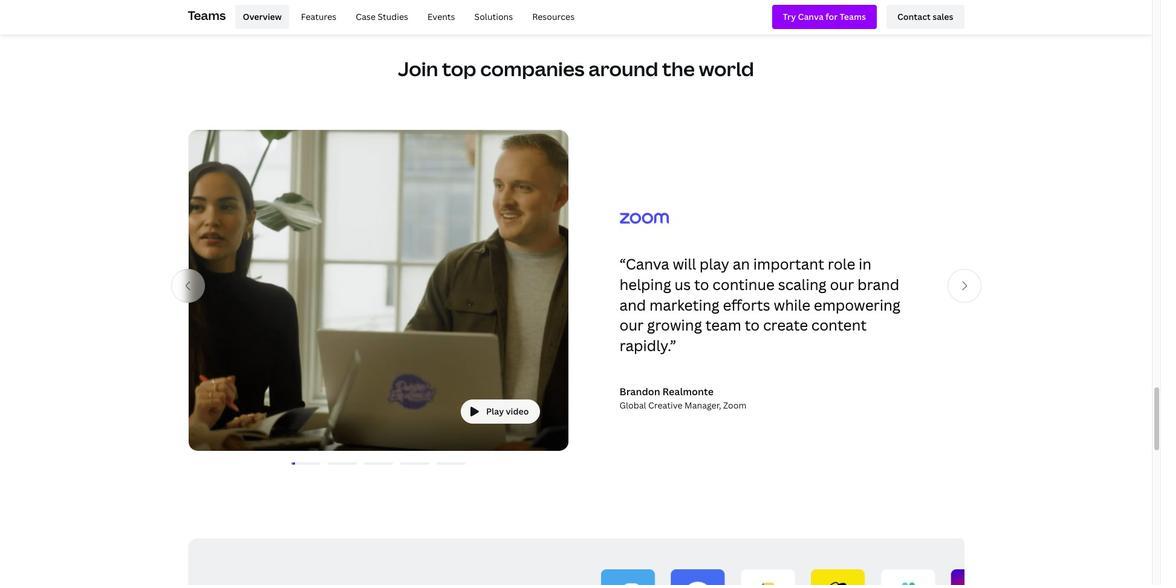 Task type: locate. For each thing, give the bounding box(es) containing it.
our
[[830, 275, 854, 295], [620, 315, 644, 335]]

zoom image
[[620, 212, 669, 224]]

overview
[[243, 11, 282, 22]]

manager,
[[685, 400, 722, 412]]

solutions link
[[467, 5, 520, 29]]

events
[[428, 11, 455, 22]]

an
[[733, 254, 750, 274]]

case studies
[[356, 11, 408, 22]]

to right us
[[694, 275, 709, 295]]

"canva
[[620, 254, 669, 274]]

team
[[706, 315, 742, 335]]

resources
[[532, 11, 575, 22]]

scaling
[[778, 275, 827, 295]]

features
[[301, 11, 337, 22]]

studies
[[378, 11, 408, 22]]

menu bar
[[231, 5, 582, 29]]

to down efforts
[[745, 315, 760, 335]]

the
[[662, 55, 695, 81]]

resources link
[[525, 5, 582, 29]]

growing
[[647, 315, 702, 335]]

overview link
[[236, 5, 289, 29]]

around
[[589, 55, 659, 81]]

teams
[[188, 7, 226, 23]]

1 vertical spatial to
[[745, 315, 760, 335]]

continue
[[713, 275, 775, 295]]

top
[[442, 55, 476, 81]]

menu bar containing overview
[[231, 5, 582, 29]]

while
[[774, 295, 811, 315]]

our down and
[[620, 315, 644, 335]]

0 vertical spatial to
[[694, 275, 709, 295]]

to
[[694, 275, 709, 295], [745, 315, 760, 335]]

create
[[763, 315, 808, 335]]

events link
[[420, 5, 463, 29]]

1 horizontal spatial our
[[830, 275, 854, 295]]

realmonte
[[663, 386, 714, 399]]

our down role
[[830, 275, 854, 295]]

partner integrations image
[[576, 539, 965, 586]]

0 horizontal spatial our
[[620, 315, 644, 335]]

companies
[[480, 55, 585, 81]]

global
[[620, 400, 646, 412]]

important
[[754, 254, 825, 274]]

world
[[699, 55, 754, 81]]

contact sales image
[[898, 10, 954, 24]]

brand
[[858, 275, 900, 295]]



Task type: describe. For each thing, give the bounding box(es) containing it.
marketing
[[650, 295, 720, 315]]

zoom
[[724, 400, 747, 412]]

efforts
[[723, 295, 771, 315]]

case
[[356, 11, 376, 22]]

creative
[[648, 400, 683, 412]]

us
[[675, 275, 691, 295]]

brandon
[[620, 386, 660, 399]]

brandon realmonte global creative manager, zoom
[[620, 386, 747, 412]]

"canva will play an important role in helping us to continue scaling our brand and marketing efforts while empowering our growing team to create content rapidly."
[[620, 254, 901, 356]]

join
[[398, 55, 438, 81]]

solutions
[[475, 11, 513, 22]]

role
[[828, 254, 856, 274]]

0 horizontal spatial to
[[694, 275, 709, 295]]

menu bar inside teams element
[[231, 5, 582, 29]]

rapidly."
[[620, 336, 677, 356]]

helping
[[620, 275, 671, 295]]

0 vertical spatial our
[[830, 275, 854, 295]]

will
[[673, 254, 696, 274]]

1 vertical spatial our
[[620, 315, 644, 335]]

case studies link
[[349, 5, 416, 29]]

join top companies around the world
[[398, 55, 754, 81]]

play
[[700, 254, 730, 274]]

1 horizontal spatial to
[[745, 315, 760, 335]]

features link
[[294, 5, 344, 29]]

content
[[812, 315, 867, 335]]

teams element
[[188, 0, 965, 34]]

empowering
[[814, 295, 901, 315]]

and
[[620, 295, 646, 315]]

in
[[859, 254, 872, 274]]



Task type: vqa. For each thing, say whether or not it's contained in the screenshot.
Events Link at the left of the page
yes



